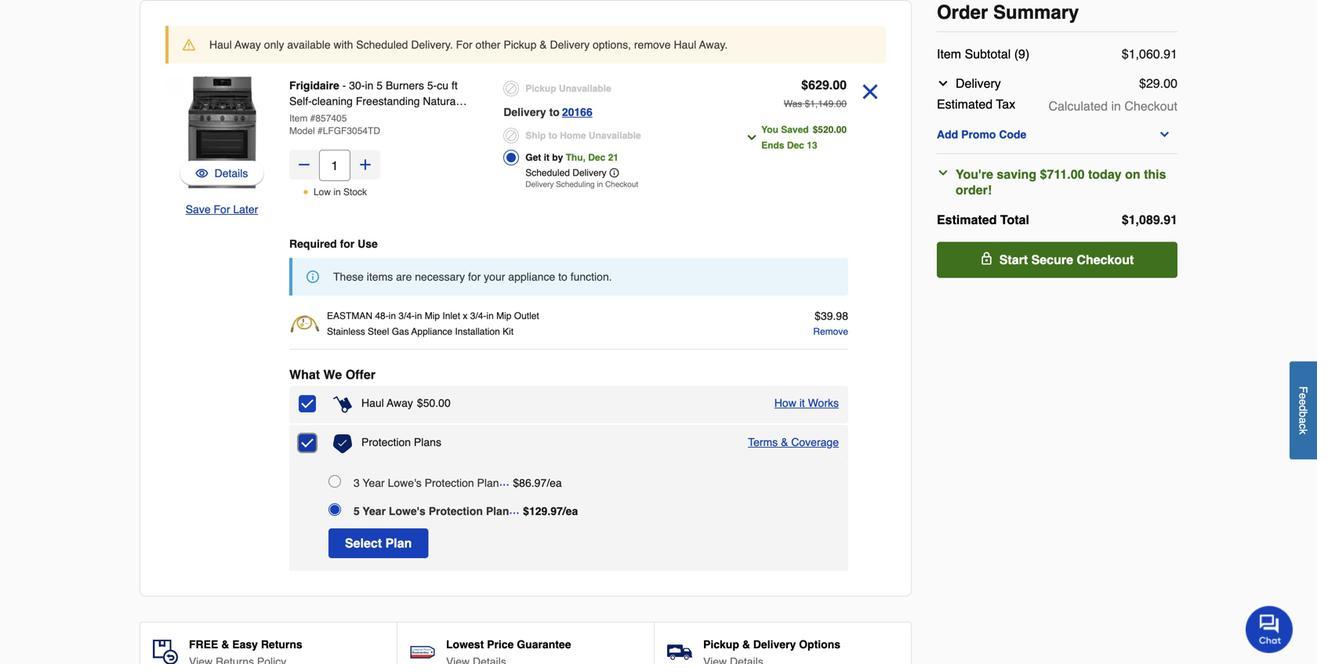 Task type: describe. For each thing, give the bounding box(es) containing it.
saved
[[782, 124, 809, 135]]

48-
[[375, 311, 389, 322]]

1,060
[[1129, 47, 1161, 61]]

30-in 5 burners 5-cu ft self-cleaning freestanding natural gas range (black stainless steel)
[[289, 79, 459, 123]]

frigidaire -
[[289, 79, 349, 92]]

.00 up 1,149 in the top of the page
[[830, 78, 847, 92]]

/ea for 3 year lowe's protection plan ... $ 86 . 97 /ea
[[547, 477, 562, 490]]

delivery left options,
[[550, 38, 590, 51]]

f
[[1298, 387, 1311, 393]]

$ up calculated in checkout
[[1122, 47, 1129, 61]]

$ down on
[[1122, 213, 1129, 227]]

pickup for pickup & delivery options
[[704, 639, 740, 651]]

function.
[[571, 271, 612, 283]]

steel
[[368, 326, 389, 337]]

installation
[[455, 326, 500, 337]]

freestanding
[[356, 95, 420, 107]]

pickup for pickup unavailable
[[526, 83, 557, 94]]

& for pickup & delivery options
[[743, 639, 751, 651]]

629
[[809, 78, 830, 92]]

thu,
[[566, 152, 586, 163]]

free
[[189, 639, 218, 651]]

cu
[[437, 79, 449, 92]]

add
[[937, 128, 959, 141]]

secure
[[1032, 253, 1074, 267]]

guarantee
[[517, 639, 572, 651]]

5 year lowe's protection plan ... $ 129 . 97 /ea
[[354, 502, 578, 518]]

start secure checkout
[[1000, 253, 1135, 267]]

select plan
[[345, 536, 412, 551]]

$711.00
[[1041, 167, 1085, 182]]

0 horizontal spatial chevron down image
[[746, 131, 759, 144]]

haul for haul away $ 50 .00
[[362, 397, 384, 410]]

estimated total
[[937, 213, 1030, 227]]

estimated for estimated tax
[[937, 97, 993, 111]]

protection for 5 year lowe's protection plan ... $ 129 . 97 /ea
[[429, 505, 483, 518]]

0 vertical spatial protection
[[362, 436, 411, 449]]

2 3/4- from the left
[[470, 311, 487, 322]]

works
[[809, 397, 839, 410]]

d
[[1298, 406, 1311, 412]]

1 vertical spatial checkout
[[606, 180, 639, 189]]

$ inside '5 year lowe's protection plan ... $ 129 . 97 /ea'
[[523, 505, 530, 518]]

29
[[1147, 76, 1161, 91]]

necessary
[[415, 271, 465, 283]]

block image for ship to home unavailable
[[504, 128, 520, 144]]

delivery down get
[[526, 180, 554, 189]]

estimated for estimated total
[[937, 213, 997, 227]]

.00 up plans
[[436, 397, 451, 410]]

/ea for 5 year lowe's protection plan ... $ 129 . 97 /ea
[[563, 505, 578, 518]]

start secure checkout button
[[937, 242, 1178, 278]]

natural
[[423, 95, 459, 107]]

terms
[[748, 436, 778, 449]]

order
[[937, 2, 989, 23]]

haul away filled image
[[333, 395, 352, 414]]

items
[[367, 271, 393, 283]]

48-in 3/4-in mip inlet x 3/4-in mip outlet stainless steel gas appliance installation kit image
[[289, 308, 321, 340]]

steel)
[[429, 111, 458, 123]]

$39.98
[[815, 310, 849, 322]]

. inside '5 year lowe's protection plan ... $ 129 . 97 /ea'
[[548, 505, 551, 518]]

#857405
[[310, 113, 347, 124]]

1 horizontal spatial for
[[468, 271, 481, 283]]

plan for 5 year lowe's protection plan ... $ 129 . 97 /ea
[[486, 505, 509, 518]]

details
[[215, 167, 248, 180]]

0 vertical spatial scheduled
[[356, 38, 408, 51]]

summary
[[994, 2, 1080, 23]]

eastman 48-in 3/4-in mip inlet x 3/4-in mip outlet stainless steel gas appliance installation kit
[[327, 311, 540, 337]]

free & easy returns
[[189, 639, 303, 651]]

estimated tax
[[937, 97, 1016, 111]]

by
[[552, 152, 563, 163]]

options
[[800, 639, 841, 651]]

calculated
[[1049, 99, 1109, 113]]

stainless inside eastman 48-in 3/4-in mip inlet x 3/4-in mip outlet stainless steel gas appliance installation kit
[[327, 326, 365, 337]]

appliance
[[509, 271, 556, 283]]

away for only
[[235, 38, 261, 51]]

haul away only available with scheduled delivery. for other pickup & delivery options, remove haul away.
[[209, 38, 728, 51]]

in up the steel
[[389, 311, 396, 322]]

frigidaire
[[289, 79, 340, 92]]

item for item subtotal (9)
[[937, 47, 962, 61]]

c
[[1298, 424, 1311, 429]]

block image for pickup unavailable
[[504, 81, 520, 96]]

ship to home unavailable
[[526, 130, 641, 141]]

$ up plans
[[417, 397, 423, 410]]

$ 1,060 . 91
[[1122, 47, 1178, 61]]

2 horizontal spatial haul
[[674, 38, 697, 51]]

price
[[487, 639, 514, 651]]

home
[[560, 130, 586, 141]]

code
[[1000, 128, 1027, 141]]

20166
[[562, 106, 593, 118]]

model
[[289, 126, 315, 137]]

item for item #857405 model #lfgf3054td
[[289, 113, 308, 124]]

checkout for calculated in checkout
[[1125, 99, 1178, 113]]

-
[[343, 79, 346, 92]]

3 year lowe's protection plan ... $ 86 . 97 /ea
[[354, 474, 562, 490]]

91 for $ 1,089 . 91
[[1164, 213, 1178, 227]]

info image
[[307, 271, 319, 283]]

total
[[1001, 213, 1030, 227]]

& for terms & coverage
[[781, 436, 789, 449]]

option group containing delivery to
[[504, 78, 722, 193]]

subtotal
[[965, 47, 1011, 61]]

save for later button
[[186, 202, 258, 217]]

0 vertical spatial unavailable
[[559, 83, 612, 94]]

Low in Stock number field
[[319, 150, 351, 181]]

delivery up ship
[[504, 106, 547, 118]]

start
[[1000, 253, 1029, 267]]

are
[[396, 271, 412, 283]]

gas inside eastman 48-in 3/4-in mip inlet x 3/4-in mip outlet stainless steel gas appliance installation kit
[[392, 326, 409, 337]]

delivery scheduling in checkout
[[526, 180, 639, 189]]

20166 button
[[562, 103, 593, 122]]

91 for $ 1,060 . 91
[[1164, 47, 1178, 61]]

with
[[334, 38, 353, 51]]

it for get
[[544, 152, 550, 163]]

& up pickup unavailable
[[540, 38, 547, 51]]

... for 5 year lowe's protection plan ... $ 129 . 97 /ea
[[509, 502, 520, 517]]

86
[[519, 477, 532, 490]]

plan inside button
[[386, 536, 412, 551]]

chat invite button image
[[1247, 606, 1294, 654]]

b
[[1298, 412, 1311, 418]]

quickview image
[[196, 166, 208, 181]]

1 horizontal spatial chevron down image
[[1159, 128, 1172, 141]]

coverage
[[792, 436, 839, 449]]

lowest
[[446, 639, 484, 651]]

delivery.
[[411, 38, 453, 51]]

protection plans
[[362, 436, 442, 449]]

required for use
[[289, 238, 378, 250]]

you're
[[956, 167, 994, 182]]

checkout for start secure checkout
[[1077, 253, 1135, 267]]

what
[[289, 368, 320, 382]]

bullet image
[[303, 189, 309, 195]]

in right calculated
[[1112, 99, 1122, 113]]

lowe's for 5 year lowe's protection plan ... $ 129 . 97 /ea
[[389, 505, 426, 518]]

minus image
[[297, 157, 312, 173]]

it for how
[[800, 397, 805, 410]]

... for 3 year lowe's protection plan ... $ 86 . 97 /ea
[[499, 474, 510, 489]]

0 horizontal spatial for
[[340, 238, 355, 250]]

select
[[345, 536, 382, 551]]

13
[[807, 140, 818, 151]]

remove
[[635, 38, 671, 51]]

haul away $ 50 .00
[[362, 397, 451, 410]]

you
[[762, 124, 779, 135]]

burners
[[386, 79, 424, 92]]

item #857405 model #lfgf3054td
[[289, 113, 381, 137]]

ends
[[762, 140, 785, 151]]

cleaning
[[312, 95, 353, 107]]



Task type: vqa. For each thing, say whether or not it's contained in the screenshot.
Alaska
no



Task type: locate. For each thing, give the bounding box(es) containing it.
0 vertical spatial ...
[[499, 474, 510, 489]]

to left function.
[[559, 271, 568, 283]]

block image left ship
[[504, 128, 520, 144]]

... button left 86
[[499, 472, 513, 491]]

protection up '5 year lowe's protection plan ... $ 129 . 97 /ea'
[[425, 477, 474, 490]]

stainless
[[382, 111, 426, 123], [327, 326, 365, 337]]

2 91 from the top
[[1164, 213, 1178, 227]]

. inside 3 year lowe's protection plan ... $ 86 . 97 /ea
[[532, 477, 535, 490]]

1 horizontal spatial away
[[387, 397, 413, 410]]

remove item image
[[857, 78, 885, 106]]

1 vertical spatial estimated
[[937, 213, 997, 227]]

0 horizontal spatial 3/4-
[[399, 311, 415, 322]]

info image
[[610, 168, 619, 178]]

scheduled delivery
[[526, 167, 607, 178]]

0 horizontal spatial stainless
[[327, 326, 365, 337]]

unavailable
[[559, 83, 612, 94], [589, 130, 641, 141]]

0 horizontal spatial mip
[[425, 311, 440, 322]]

1 horizontal spatial haul
[[362, 397, 384, 410]]

1,149
[[811, 98, 834, 109]]

chevron down image inside the you're saving  $711.00  today on this order! link
[[937, 167, 950, 179]]

later
[[233, 203, 258, 216]]

1 horizontal spatial 5
[[377, 79, 383, 92]]

1 vertical spatial stainless
[[327, 326, 365, 337]]

97 right 129
[[551, 505, 563, 518]]

chevron down image for delivery
[[937, 77, 950, 90]]

for inside button
[[214, 203, 230, 216]]

delivery up delivery scheduling in checkout
[[573, 167, 607, 178]]

1 horizontal spatial mip
[[497, 311, 512, 322]]

1 vertical spatial 91
[[1164, 213, 1178, 227]]

0 vertical spatial for
[[456, 38, 473, 51]]

scheduled inside option group
[[526, 167, 570, 178]]

stainless inside 30-in 5 burners 5-cu ft self-cleaning freestanding natural gas range (black stainless steel)
[[382, 111, 426, 123]]

0 horizontal spatial for
[[214, 203, 230, 216]]

scheduled down by in the left of the page
[[526, 167, 570, 178]]

1 horizontal spatial it
[[800, 397, 805, 410]]

in right low
[[334, 187, 341, 198]]

scheduled right with
[[356, 38, 408, 51]]

a
[[1298, 418, 1311, 424]]

& inside "button"
[[781, 436, 789, 449]]

dec down saved
[[788, 140, 805, 151]]

1 vertical spatial it
[[800, 397, 805, 410]]

1 vertical spatial gas
[[392, 326, 409, 337]]

0 vertical spatial stainless
[[382, 111, 426, 123]]

gas inside 30-in 5 burners 5-cu ft self-cleaning freestanding natural gas range (black stainless steel)
[[289, 111, 310, 123]]

$ inside 3 year lowe's protection plan ... $ 86 . 97 /ea
[[513, 477, 519, 490]]

stainless down freestanding
[[382, 111, 426, 123]]

it inside button
[[800, 397, 805, 410]]

5 inside '5 year lowe's protection plan ... $ 129 . 97 /ea'
[[354, 505, 360, 518]]

0 vertical spatial 91
[[1164, 47, 1178, 61]]

to left 20166
[[550, 106, 560, 118]]

2 vertical spatial pickup
[[704, 639, 740, 651]]

0 vertical spatial pickup
[[504, 38, 537, 51]]

f e e d b a c k
[[1298, 387, 1311, 435]]

1 vertical spatial scheduled
[[526, 167, 570, 178]]

.00 down $ 1,060 . 91
[[1161, 76, 1178, 91]]

1 year from the top
[[363, 477, 385, 490]]

haul for haul away only available with scheduled delivery. for other pickup & delivery options, remove haul away.
[[209, 38, 232, 51]]

save
[[186, 203, 211, 216]]

30-in 5 burners 5-cu ft self-cleaning freestanding natural gas range (black stainless steel) image
[[166, 76, 279, 189]]

dec left 21
[[589, 152, 606, 163]]

1 vertical spatial ...
[[509, 502, 520, 517]]

order summary
[[937, 2, 1080, 23]]

& left easy
[[221, 639, 229, 651]]

away left 50
[[387, 397, 413, 410]]

plan for 3 year lowe's protection plan ... $ 86 . 97 /ea
[[477, 477, 499, 490]]

5
[[377, 79, 383, 92], [354, 505, 360, 518]]

delivery left "options" at bottom right
[[754, 639, 797, 651]]

.00 down 1,149 in the top of the page
[[834, 124, 847, 135]]

30-
[[349, 79, 365, 92]]

0 vertical spatial for
[[340, 238, 355, 250]]

.00 up "520"
[[834, 98, 847, 109]]

0 horizontal spatial haul
[[209, 38, 232, 51]]

... button left 129
[[509, 501, 523, 519]]

away
[[235, 38, 261, 51], [387, 397, 413, 410]]

1 block image from the top
[[504, 81, 520, 96]]

chevron down image up this
[[1159, 128, 1172, 141]]

0 vertical spatial estimated
[[937, 97, 993, 111]]

haul right warning icon at the left of the page
[[209, 38, 232, 51]]

0 vertical spatial block image
[[504, 81, 520, 96]]

other
[[476, 38, 501, 51]]

0 vertical spatial item
[[937, 47, 962, 61]]

item inside item #857405 model #lfgf3054td
[[289, 113, 308, 124]]

0 vertical spatial ... button
[[499, 472, 513, 491]]

/ea right 86
[[547, 477, 562, 490]]

0 horizontal spatial gas
[[289, 111, 310, 123]]

1 vertical spatial 97
[[551, 505, 563, 518]]

/ea inside 3 year lowe's protection plan ... $ 86 . 97 /ea
[[547, 477, 562, 490]]

option group
[[504, 78, 722, 193]]

you saved $ 520 .00 ends dec 13
[[762, 124, 847, 151]]

129
[[530, 505, 548, 518]]

remove button
[[814, 324, 849, 340]]

chevron down image
[[937, 77, 950, 90], [937, 167, 950, 179]]

0 vertical spatial plan
[[477, 477, 499, 490]]

returns
[[261, 639, 303, 651]]

0 vertical spatial 5
[[377, 79, 383, 92]]

1 vertical spatial dec
[[589, 152, 606, 163]]

we
[[324, 368, 342, 382]]

5 down 3
[[354, 505, 360, 518]]

1 vertical spatial for
[[214, 203, 230, 216]]

lowe's inside 3 year lowe's protection plan ... $ 86 . 97 /ea
[[388, 477, 422, 490]]

91 right 1,060
[[1164, 47, 1178, 61]]

pickup unavailable
[[526, 83, 612, 94]]

delivery
[[550, 38, 590, 51], [956, 76, 1002, 91], [504, 106, 547, 118], [573, 167, 607, 178], [526, 180, 554, 189], [754, 639, 797, 651]]

3
[[354, 477, 360, 490]]

1,089
[[1129, 213, 1161, 227]]

... left 86
[[499, 474, 510, 489]]

/ea inside '5 year lowe's protection plan ... $ 129 . 97 /ea'
[[563, 505, 578, 518]]

$ down 86
[[523, 505, 530, 518]]

91 right 1,089
[[1164, 213, 1178, 227]]

haul left away.
[[674, 38, 697, 51]]

checkout down 29 on the top right of the page
[[1125, 99, 1178, 113]]

haul
[[209, 38, 232, 51], [674, 38, 697, 51], [362, 397, 384, 410]]

calculated in checkout
[[1049, 99, 1178, 113]]

item up model
[[289, 113, 308, 124]]

checkout
[[1125, 99, 1178, 113], [606, 180, 639, 189], [1077, 253, 1135, 267]]

0 vertical spatial chevron down image
[[937, 77, 950, 90]]

mip up kit
[[497, 311, 512, 322]]

5 inside 30-in 5 burners 5-cu ft self-cleaning freestanding natural gas range (black stainless steel)
[[377, 79, 383, 92]]

0 vertical spatial it
[[544, 152, 550, 163]]

in up freestanding
[[365, 79, 374, 92]]

protection left plans
[[362, 436, 411, 449]]

to right ship
[[549, 130, 558, 141]]

1 estimated from the top
[[937, 97, 993, 111]]

dec
[[788, 140, 805, 151], [589, 152, 606, 163]]

0 horizontal spatial dec
[[589, 152, 606, 163]]

plus image
[[358, 157, 373, 173]]

$ up was
[[802, 78, 809, 92]]

year up select plan
[[363, 505, 386, 518]]

97 for 5 year lowe's protection plan ... $ 129 . 97 /ea
[[551, 505, 563, 518]]

protection
[[362, 436, 411, 449], [425, 477, 474, 490], [429, 505, 483, 518]]

& left "options" at bottom right
[[743, 639, 751, 651]]

terms & coverage
[[748, 436, 839, 449]]

1 vertical spatial block image
[[504, 128, 520, 144]]

$ right was
[[805, 98, 811, 109]]

for left other
[[456, 38, 473, 51]]

0 vertical spatial /ea
[[547, 477, 562, 490]]

protection inside '5 year lowe's protection plan ... $ 129 . 97 /ea'
[[429, 505, 483, 518]]

only
[[264, 38, 284, 51]]

plan up '5 year lowe's protection plan ... $ 129 . 97 /ea'
[[477, 477, 499, 490]]

2 estimated from the top
[[937, 213, 997, 227]]

0 horizontal spatial item
[[289, 113, 308, 124]]

1 vertical spatial item
[[289, 113, 308, 124]]

0 horizontal spatial /ea
[[547, 477, 562, 490]]

0 vertical spatial year
[[363, 477, 385, 490]]

plan inside '5 year lowe's protection plan ... $ 129 . 97 /ea'
[[486, 505, 509, 518]]

1 horizontal spatial gas
[[392, 326, 409, 337]]

1 horizontal spatial 3/4-
[[470, 311, 487, 322]]

0 horizontal spatial 97
[[535, 477, 547, 490]]

item
[[937, 47, 962, 61], [289, 113, 308, 124]]

for left later
[[214, 203, 230, 216]]

checkout down info image
[[606, 180, 639, 189]]

3/4- right the x
[[470, 311, 487, 322]]

warning image
[[183, 38, 195, 51]]

how it works
[[775, 397, 839, 410]]

chevron down image
[[1159, 128, 1172, 141], [746, 131, 759, 144]]

options,
[[593, 38, 632, 51]]

$ 29 .00
[[1140, 76, 1178, 91]]

in inside option group
[[597, 180, 603, 189]]

1 vertical spatial away
[[387, 397, 413, 410]]

get it by thu, dec 21
[[526, 152, 619, 163]]

range
[[313, 111, 345, 123]]

plan left 129
[[486, 505, 509, 518]]

checkout inside button
[[1077, 253, 1135, 267]]

e up d
[[1298, 393, 1311, 400]]

1 horizontal spatial /ea
[[563, 505, 578, 518]]

2 vertical spatial plan
[[386, 536, 412, 551]]

required
[[289, 238, 337, 250]]

was
[[784, 98, 803, 109]]

0 vertical spatial dec
[[788, 140, 805, 151]]

$ 629 .00 was $ 1,149 .00
[[784, 78, 847, 109]]

pickup inside option group
[[526, 83, 557, 94]]

$39.98 remove
[[814, 310, 849, 337]]

low
[[314, 187, 331, 198]]

1 vertical spatial ... button
[[509, 501, 523, 519]]

#lfgf3054td
[[318, 126, 381, 137]]

520
[[818, 124, 834, 135]]

1 horizontal spatial scheduled
[[526, 167, 570, 178]]

lowe's for 3 year lowe's protection plan ... $ 86 . 97 /ea
[[388, 477, 422, 490]]

0 horizontal spatial away
[[235, 38, 261, 51]]

/ea right 129
[[563, 505, 578, 518]]

2 e from the top
[[1298, 400, 1311, 406]]

1 vertical spatial plan
[[486, 505, 509, 518]]

plan inside 3 year lowe's protection plan ... $ 86 . 97 /ea
[[477, 477, 499, 490]]

1 vertical spatial pickup
[[526, 83, 557, 94]]

1 chevron down image from the top
[[937, 77, 950, 90]]

0 vertical spatial away
[[235, 38, 261, 51]]

terms & coverage button
[[748, 435, 839, 450]]

protection for 3 year lowe's protection plan ... $ 86 . 97 /ea
[[425, 477, 474, 490]]

it right how
[[800, 397, 805, 410]]

use
[[358, 238, 378, 250]]

year for 3 year lowe's protection plan ... $ 86 . 97 /ea
[[363, 477, 385, 490]]

ship
[[526, 130, 546, 141]]

lowe's up select plan
[[389, 505, 426, 518]]

protection plan filled image
[[333, 435, 352, 453]]

$ up 13
[[813, 124, 818, 135]]

$ inside you saved $ 520 .00 ends dec 13
[[813, 124, 818, 135]]

2 vertical spatial checkout
[[1077, 253, 1135, 267]]

0 horizontal spatial scheduled
[[356, 38, 408, 51]]

how
[[775, 397, 797, 410]]

gas up model
[[289, 111, 310, 123]]

3/4- right 48-
[[399, 311, 415, 322]]

1 91 from the top
[[1164, 47, 1178, 61]]

... inside 3 year lowe's protection plan ... $ 86 . 97 /ea
[[499, 474, 510, 489]]

in inside 30-in 5 burners 5-cu ft self-cleaning freestanding natural gas range (black stainless steel)
[[365, 79, 374, 92]]

0 vertical spatial 97
[[535, 477, 547, 490]]

year for 5 year lowe's protection plan ... $ 129 . 97 /ea
[[363, 505, 386, 518]]

it inside option group
[[544, 152, 550, 163]]

low in stock
[[314, 187, 367, 198]]

ft
[[452, 79, 458, 92]]

2 block image from the top
[[504, 128, 520, 144]]

select plan button
[[329, 529, 429, 559]]

2 mip from the left
[[497, 311, 512, 322]]

& for free & easy returns
[[221, 639, 229, 651]]

chevron down image left you're
[[937, 167, 950, 179]]

1 horizontal spatial stainless
[[382, 111, 426, 123]]

e up b
[[1298, 400, 1311, 406]]

... button for 5 year lowe's protection plan ... $ 129 . 97 /ea
[[509, 501, 523, 519]]

in up installation
[[487, 311, 494, 322]]

stock
[[344, 187, 367, 198]]

1 horizontal spatial dec
[[788, 140, 805, 151]]

5-
[[427, 79, 437, 92]]

delivery up the estimated tax
[[956, 76, 1002, 91]]

1 horizontal spatial item
[[937, 47, 962, 61]]

... left 129
[[509, 502, 520, 517]]

0 vertical spatial gas
[[289, 111, 310, 123]]

year inside 3 year lowe's protection plan ... $ 86 . 97 /ea
[[363, 477, 385, 490]]

0 horizontal spatial it
[[544, 152, 550, 163]]

97 inside 3 year lowe's protection plan ... $ 86 . 97 /ea
[[535, 477, 547, 490]]

it left by in the left of the page
[[544, 152, 550, 163]]

$ 1,089 . 91
[[1122, 213, 1178, 227]]

1 vertical spatial for
[[468, 271, 481, 283]]

1 vertical spatial 5
[[354, 505, 360, 518]]

$ down 1,060
[[1140, 76, 1147, 91]]

plan right select at the bottom left of page
[[386, 536, 412, 551]]

$
[[1122, 47, 1129, 61], [1140, 76, 1147, 91], [802, 78, 809, 92], [805, 98, 811, 109], [813, 124, 818, 135], [1122, 213, 1129, 227], [417, 397, 423, 410], [513, 477, 519, 490], [523, 505, 530, 518]]

protection inside 3 year lowe's protection plan ... $ 86 . 97 /ea
[[425, 477, 474, 490]]

91
[[1164, 47, 1178, 61], [1164, 213, 1178, 227]]

1 horizontal spatial for
[[456, 38, 473, 51]]

to for home
[[549, 130, 558, 141]]

stainless down eastman
[[327, 326, 365, 337]]

remove
[[814, 326, 849, 337]]

protection down 3 year lowe's protection plan ... $ 86 . 97 /ea
[[429, 505, 483, 518]]

lowe's inside '5 year lowe's protection plan ... $ 129 . 97 /ea'
[[389, 505, 426, 518]]

1 vertical spatial chevron down image
[[937, 167, 950, 179]]

2 vertical spatial protection
[[429, 505, 483, 518]]

0 horizontal spatial 5
[[354, 505, 360, 518]]

1 vertical spatial unavailable
[[589, 130, 641, 141]]

1 vertical spatial lowe's
[[389, 505, 426, 518]]

x
[[463, 311, 468, 322]]

chevron down image for you're saving  $711.00  today on this order!
[[937, 167, 950, 179]]

what we offer
[[289, 368, 376, 382]]

mip up appliance
[[425, 311, 440, 322]]

... inside '5 year lowe's protection plan ... $ 129 . 97 /ea'
[[509, 502, 520, 517]]

97 inside '5 year lowe's protection plan ... $ 129 . 97 /ea'
[[551, 505, 563, 518]]

checkout right secure
[[1077, 253, 1135, 267]]

chevron down image left you
[[746, 131, 759, 144]]

this
[[1145, 167, 1167, 182]]

item left subtotal
[[937, 47, 962, 61]]

unavailable up 20166 button
[[559, 83, 612, 94]]

pickup
[[504, 38, 537, 51], [526, 83, 557, 94], [704, 639, 740, 651]]

pickup & delivery options
[[704, 639, 841, 651]]

0 vertical spatial checkout
[[1125, 99, 1178, 113]]

unavailable up 21
[[589, 130, 641, 141]]

1 horizontal spatial 97
[[551, 505, 563, 518]]

inlet
[[443, 311, 461, 322]]

secure image
[[981, 252, 994, 265]]

1 mip from the left
[[425, 311, 440, 322]]

in right scheduling
[[597, 180, 603, 189]]

gas
[[289, 111, 310, 123], [392, 326, 409, 337]]

eastman
[[327, 311, 373, 322]]

gas right the steel
[[392, 326, 409, 337]]

2 year from the top
[[363, 505, 386, 518]]

& right terms
[[781, 436, 789, 449]]

outlet
[[514, 311, 540, 322]]

2 chevron down image from the top
[[937, 167, 950, 179]]

3/4-
[[399, 311, 415, 322], [470, 311, 487, 322]]

... button for 3 year lowe's protection plan ... $ 86 . 97 /ea
[[499, 472, 513, 491]]

to for 20166
[[550, 106, 560, 118]]

1 3/4- from the left
[[399, 311, 415, 322]]

haul right haul away filled 'image'
[[362, 397, 384, 410]]

estimated down order!
[[937, 213, 997, 227]]

97 for 3 year lowe's protection plan ... $ 86 . 97 /ea
[[535, 477, 547, 490]]

2 vertical spatial to
[[559, 271, 568, 283]]

... button
[[499, 472, 513, 491], [509, 501, 523, 519]]

lowe's down protection plans
[[388, 477, 422, 490]]

for left your
[[468, 271, 481, 283]]

.00 inside you saved $ 520 .00 ends dec 13
[[834, 124, 847, 135]]

dec inside you saved $ 520 .00 ends dec 13
[[788, 140, 805, 151]]

chevron down image up the estimated tax
[[937, 77, 950, 90]]

block image
[[504, 81, 520, 96], [504, 128, 520, 144]]

1 vertical spatial year
[[363, 505, 386, 518]]

$ up '5 year lowe's protection plan ... $ 129 . 97 /ea'
[[513, 477, 519, 490]]

50
[[423, 397, 436, 410]]

5 up freestanding
[[377, 79, 383, 92]]

year inside '5 year lowe's protection plan ... $ 129 . 97 /ea'
[[363, 505, 386, 518]]

saving
[[997, 167, 1037, 182]]

add promo code link
[[937, 128, 1178, 141]]

0 vertical spatial to
[[550, 106, 560, 118]]

mip
[[425, 311, 440, 322], [497, 311, 512, 322]]

for left use
[[340, 238, 355, 250]]

1 e from the top
[[1298, 393, 1311, 400]]

in up appliance
[[415, 311, 422, 322]]

away for $
[[387, 397, 413, 410]]

away left only on the top left of page
[[235, 38, 261, 51]]

e
[[1298, 393, 1311, 400], [1298, 400, 1311, 406]]

...
[[499, 474, 510, 489], [509, 502, 520, 517]]

1 vertical spatial /ea
[[563, 505, 578, 518]]

0 vertical spatial lowe's
[[388, 477, 422, 490]]

estimated up promo
[[937, 97, 993, 111]]

block image up delivery to 20166
[[504, 81, 520, 96]]

add promo code
[[937, 128, 1027, 141]]

1 vertical spatial to
[[549, 130, 558, 141]]

to
[[550, 106, 560, 118], [549, 130, 558, 141], [559, 271, 568, 283]]

97 right 86
[[535, 477, 547, 490]]

1 vertical spatial protection
[[425, 477, 474, 490]]

year right 3
[[363, 477, 385, 490]]



